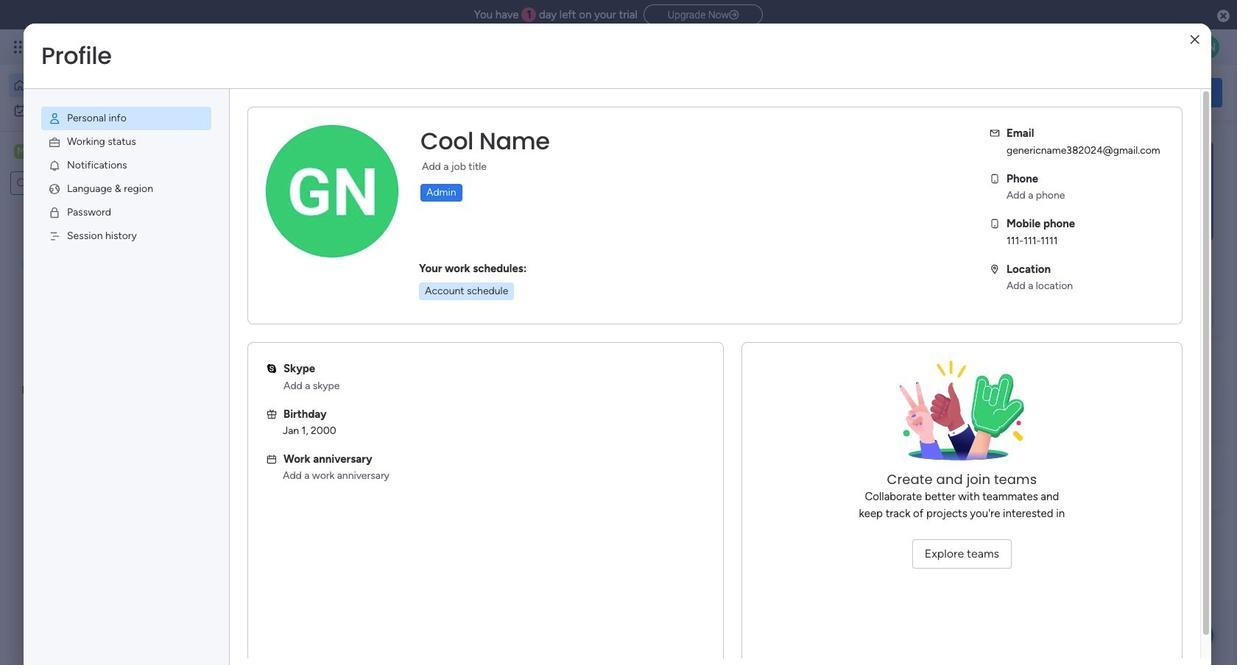 Task type: locate. For each thing, give the bounding box(es) containing it.
getting started element
[[1002, 381, 1223, 440]]

close my workspaces image
[[228, 430, 245, 448]]

workspace selection element
[[14, 143, 123, 162]]

working status image
[[48, 136, 61, 149]]

0 vertical spatial option
[[9, 74, 179, 97]]

templates image image
[[1015, 141, 1209, 242]]

0 horizontal spatial workspace image
[[14, 144, 29, 160]]

option up personal info image
[[9, 74, 179, 97]]

4 menu item from the top
[[41, 177, 211, 201]]

password image
[[48, 206, 61, 219]]

option
[[9, 74, 179, 97], [9, 99, 179, 122]]

close recently visited image
[[228, 150, 245, 167]]

1 vertical spatial option
[[9, 99, 179, 122]]

component image
[[246, 321, 259, 335]]

option up the "workspace selection" element
[[9, 99, 179, 122]]

menu item
[[41, 107, 211, 130], [41, 130, 211, 154], [41, 154, 211, 177], [41, 177, 211, 201], [41, 201, 211, 225], [41, 225, 211, 248]]

workspace image
[[14, 144, 29, 160], [252, 474, 287, 509]]

1 vertical spatial workspace image
[[252, 474, 287, 509]]

add to favorites image
[[439, 299, 454, 313]]

3 menu item from the top
[[41, 154, 211, 177]]

None field
[[417, 126, 554, 157]]

1 option from the top
[[9, 74, 179, 97]]

v2 user feedback image
[[1014, 84, 1025, 101]]

v2 bolt switch image
[[1128, 84, 1137, 101]]

generic name image
[[1196, 35, 1220, 59]]

component image
[[489, 321, 503, 335]]

select product image
[[13, 40, 28, 55]]

1 menu item from the top
[[41, 107, 211, 130]]



Task type: vqa. For each thing, say whether or not it's contained in the screenshot.
Menu menu
yes



Task type: describe. For each thing, give the bounding box(es) containing it.
5 menu item from the top
[[41, 201, 211, 225]]

dapulse close image
[[1217, 9, 1230, 24]]

language & region image
[[48, 183, 61, 196]]

session history image
[[48, 230, 61, 243]]

1 horizontal spatial workspace image
[[252, 474, 287, 509]]

2 menu item from the top
[[41, 130, 211, 154]]

close image
[[1191, 34, 1200, 45]]

quick search results list box
[[228, 167, 966, 362]]

Search in workspace field
[[31, 175, 105, 192]]

0 vertical spatial workspace image
[[14, 144, 29, 160]]

clear search image
[[107, 176, 122, 191]]

6 menu item from the top
[[41, 225, 211, 248]]

open update feed (inbox) image
[[228, 380, 245, 398]]

dapulse rightstroke image
[[729, 10, 739, 21]]

personal info image
[[48, 112, 61, 125]]

no teams image
[[888, 361, 1036, 471]]

public board image
[[246, 298, 262, 314]]

notifications image
[[48, 159, 61, 172]]

menu menu
[[24, 89, 229, 266]]

public board image
[[489, 298, 505, 314]]

2 option from the top
[[9, 99, 179, 122]]



